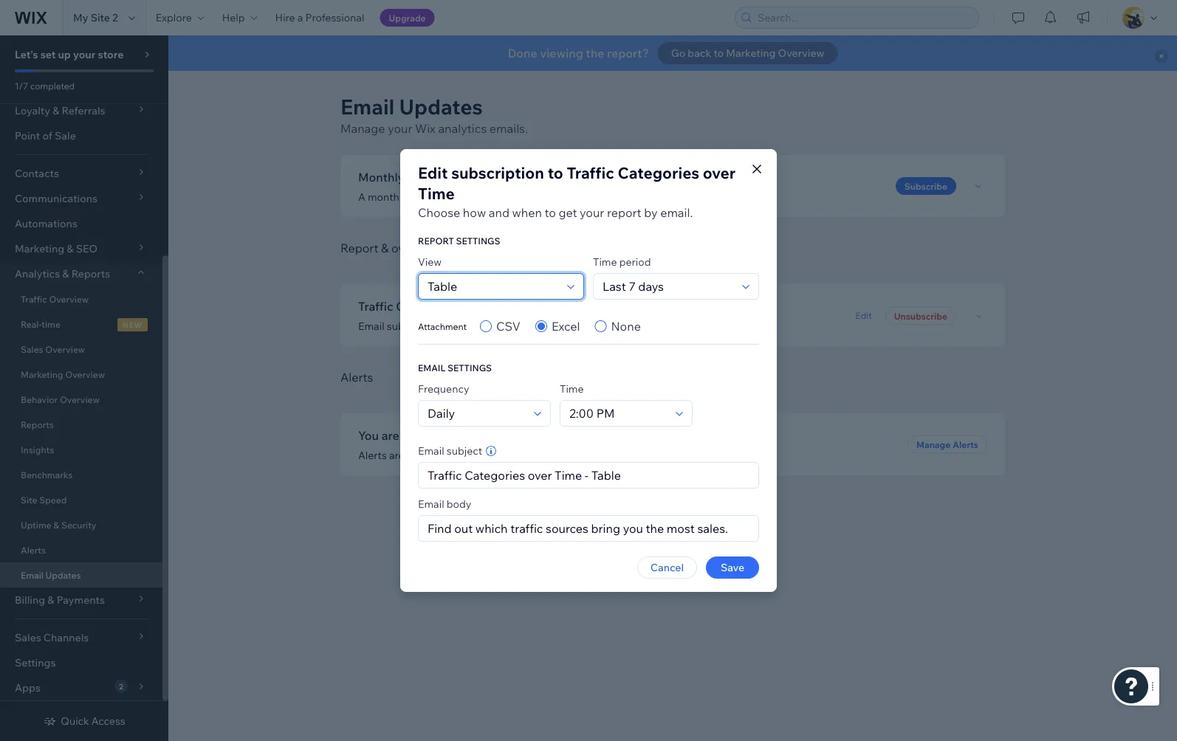Task type: locate. For each thing, give the bounding box(es) containing it.
traffic right subject:
[[427, 320, 458, 333]]

2 horizontal spatial categories
[[618, 163, 700, 182]]

email settings
[[418, 363, 492, 374]]

completed
[[30, 80, 75, 91]]

sales overview
[[21, 344, 85, 355]]

to
[[714, 47, 724, 59], [548, 163, 564, 182], [545, 205, 556, 220], [467, 429, 478, 443]]

analytics & reports
[[15, 267, 110, 280]]

alerts
[[341, 370, 373, 385], [953, 439, 979, 450], [358, 449, 387, 462], [21, 545, 46, 556]]

time left period in the top right of the page
[[593, 256, 617, 269]]

emails.
[[490, 121, 528, 136]]

site left the '2' on the left
[[91, 11, 110, 24]]

email down subscribed
[[418, 445, 445, 458]]

2 horizontal spatial &
[[381, 241, 389, 256]]

your right up
[[73, 48, 96, 61]]

email inside email updates manage your wix analytics emails.
[[341, 93, 395, 119]]

1 vertical spatial edit
[[856, 310, 872, 321]]

over
[[703, 163, 736, 182], [460, 299, 485, 314], [515, 320, 536, 333]]

0 vertical spatial updates
[[399, 93, 483, 119]]

edit up a monthly overview of your site's key stats.
[[418, 163, 448, 182]]

uptime
[[21, 520, 51, 531]]

overview down search... field
[[778, 47, 825, 59]]

2 vertical spatial over
[[515, 320, 536, 333]]

edit for edit subscription to traffic categories over time choose how and when to get your report by email.
[[418, 163, 448, 182]]

email for email body
[[418, 498, 445, 511]]

updates down alerts link
[[46, 570, 81, 581]]

uptime & security
[[21, 520, 96, 531]]

categories up attachment
[[396, 299, 457, 314]]

notifications
[[435, 449, 495, 462]]

1 vertical spatial manage
[[917, 439, 951, 450]]

are right you
[[382, 429, 399, 443]]

time up choose on the top left of page
[[418, 184, 455, 203]]

1 vertical spatial key
[[659, 449, 675, 462]]

email left "body"
[[418, 498, 445, 511]]

email up monthly on the top left of page
[[341, 93, 395, 119]]

sidebar element
[[0, 0, 168, 742]]

1 horizontal spatial of
[[456, 191, 465, 204]]

marketing up behavior
[[21, 369, 63, 380]]

to left the 5 at left
[[467, 429, 478, 443]]

0 vertical spatial of
[[42, 129, 52, 142]]

settings down the how
[[456, 236, 501, 247]]

site inside sidebar 'element'
[[21, 495, 37, 506]]

&
[[381, 241, 389, 256], [62, 267, 69, 280], [53, 520, 59, 531]]

0 horizontal spatial edit
[[418, 163, 448, 182]]

save button
[[706, 557, 760, 579]]

your up the how
[[468, 191, 489, 204]]

hire a professional
[[275, 11, 365, 24]]

overview for monthly
[[410, 191, 453, 204]]

1 vertical spatial over
[[460, 299, 485, 314]]

my
[[73, 11, 88, 24]]

behavior
[[21, 394, 58, 405]]

Frequency field
[[423, 401, 530, 426]]

0 horizontal spatial reports
[[21, 419, 54, 430]]

& right 'report'
[[381, 241, 389, 256]]

overview down choose on the top left of page
[[392, 241, 441, 256]]

0 horizontal spatial &
[[53, 520, 59, 531]]

0 vertical spatial reports
[[71, 267, 110, 280]]

alerts link
[[0, 538, 163, 563]]

report
[[341, 241, 379, 256]]

reports up insights at the bottom of the page
[[21, 419, 54, 430]]

0 vertical spatial over
[[703, 163, 736, 182]]

stats. up the get
[[536, 191, 563, 204]]

settings
[[456, 236, 501, 247], [448, 363, 492, 374]]

overview down analytics & reports
[[49, 294, 89, 305]]

overview up reports link
[[60, 394, 100, 405]]

0 vertical spatial overview
[[410, 191, 453, 204]]

your right the get
[[580, 205, 605, 220]]

when
[[512, 205, 542, 220]]

0 vertical spatial edit
[[418, 163, 448, 182]]

updates for email updates
[[46, 570, 81, 581]]

manage inside email updates manage your wix analytics emails.
[[341, 121, 385, 136]]

0 vertical spatial settings
[[456, 236, 501, 247]]

0 horizontal spatial site
[[21, 495, 37, 506]]

traffic overview link
[[0, 287, 163, 312]]

are left email
[[389, 449, 405, 462]]

1 horizontal spatial manage
[[917, 439, 951, 450]]

time up time field
[[560, 383, 584, 396]]

to left the get
[[545, 205, 556, 220]]

back
[[688, 47, 712, 59]]

report?
[[607, 46, 649, 61]]

updates for email updates manage your wix analytics emails.
[[399, 93, 483, 119]]

in
[[624, 449, 632, 462]]

monthly
[[358, 170, 404, 185]]

explore
[[156, 11, 192, 24]]

key right in
[[659, 449, 675, 462]]

email.
[[661, 205, 693, 220]]

marketing right back
[[726, 47, 776, 59]]

email for email updates manage your wix analytics emails.
[[341, 93, 395, 119]]

report
[[607, 205, 642, 220]]

settings up frequency at the left bottom
[[448, 363, 492, 374]]

key up the 'when'
[[518, 191, 534, 204]]

1 horizontal spatial categories
[[460, 320, 513, 333]]

subscribe button
[[896, 177, 957, 195]]

overview inside "link"
[[45, 344, 85, 355]]

1 horizontal spatial reports
[[71, 267, 110, 280]]

monthly highlights
[[358, 170, 465, 185]]

your inside email updates manage your wix analytics emails.
[[388, 121, 413, 136]]

0 vertical spatial key
[[518, 191, 534, 204]]

1 vertical spatial site
[[21, 495, 37, 506]]

0 vertical spatial manage
[[341, 121, 385, 136]]

edit inside edit subscription to traffic categories over time choose how and when to get your report by email.
[[418, 163, 448, 182]]

email down uptime
[[21, 570, 44, 581]]

to right back
[[714, 47, 724, 59]]

your right in
[[635, 449, 656, 462]]

email left subject:
[[358, 320, 385, 333]]

key inside you are subscribed to 5 alerts alerts are email notifications about significant changes in your key stats.
[[659, 449, 675, 462]]

0 horizontal spatial manage
[[341, 121, 385, 136]]

1 vertical spatial stats.
[[677, 449, 704, 462]]

traffic overview
[[21, 294, 89, 305]]

updates
[[399, 93, 483, 119], [46, 570, 81, 581]]

reports up traffic overview link
[[71, 267, 110, 280]]

a monthly overview of your site's key stats.
[[358, 191, 563, 204]]

marketing
[[726, 47, 776, 59], [21, 369, 63, 380]]

email body
[[418, 498, 472, 511]]

& inside dropdown button
[[62, 267, 69, 280]]

a
[[358, 191, 366, 204]]

alerts inside you are subscribed to 5 alerts alerts are email notifications about significant changes in your key stats.
[[358, 449, 387, 462]]

0 vertical spatial &
[[381, 241, 389, 256]]

overview down sales overview "link"
[[65, 369, 105, 380]]

overview up choose on the top left of page
[[410, 191, 453, 204]]

& up traffic overview
[[62, 267, 69, 280]]

1 horizontal spatial stats.
[[677, 449, 704, 462]]

1 vertical spatial reports
[[21, 419, 54, 430]]

traffic up real-
[[21, 294, 47, 305]]

to inside button
[[714, 47, 724, 59]]

by
[[644, 205, 658, 220]]

categories
[[618, 163, 700, 182], [396, 299, 457, 314], [460, 320, 513, 333]]

subject:
[[387, 320, 425, 333]]

Email body field
[[423, 516, 754, 542]]

& for security
[[53, 520, 59, 531]]

email for email updates
[[21, 570, 44, 581]]

of
[[42, 129, 52, 142], [456, 191, 465, 204]]

email updates
[[21, 570, 81, 581]]

site speed link
[[0, 488, 163, 513]]

1 vertical spatial overview
[[392, 241, 441, 256]]

option group
[[480, 318, 641, 335]]

overview up marketing overview
[[45, 344, 85, 355]]

1 horizontal spatial marketing
[[726, 47, 776, 59]]

overview for traffic overview
[[49, 294, 89, 305]]

email inside sidebar 'element'
[[21, 570, 44, 581]]

1 horizontal spatial key
[[659, 449, 675, 462]]

quick access button
[[43, 715, 125, 728]]

none
[[611, 319, 641, 334]]

0 horizontal spatial marketing
[[21, 369, 63, 380]]

0 horizontal spatial updates
[[46, 570, 81, 581]]

of left 'sale'
[[42, 129, 52, 142]]

Email subject field
[[423, 463, 754, 488]]

done
[[508, 46, 538, 61]]

email for email subject
[[418, 445, 445, 458]]

1 vertical spatial categories
[[396, 299, 457, 314]]

traffic up the get
[[567, 163, 615, 182]]

updates up wix
[[399, 93, 483, 119]]

& for reports
[[62, 267, 69, 280]]

& right uptime
[[53, 520, 59, 531]]

manage alerts
[[917, 439, 979, 450]]

1 horizontal spatial edit
[[856, 310, 872, 321]]

1 horizontal spatial over
[[515, 320, 536, 333]]

reports
[[71, 267, 110, 280], [21, 419, 54, 430]]

stats.
[[536, 191, 563, 204], [677, 449, 704, 462]]

option group containing csv
[[480, 318, 641, 335]]

2
[[112, 11, 118, 24]]

about
[[497, 449, 526, 462]]

1 vertical spatial marketing
[[21, 369, 63, 380]]

are
[[382, 429, 399, 443], [389, 449, 405, 462]]

1 vertical spatial updates
[[46, 570, 81, 581]]

cancel button
[[638, 557, 697, 579]]

1 vertical spatial &
[[62, 267, 69, 280]]

0 vertical spatial marketing
[[726, 47, 776, 59]]

0 vertical spatial categories
[[618, 163, 700, 182]]

1 horizontal spatial &
[[62, 267, 69, 280]]

0 horizontal spatial of
[[42, 129, 52, 142]]

0 vertical spatial stats.
[[536, 191, 563, 204]]

my site 2
[[73, 11, 118, 24]]

1 horizontal spatial site
[[91, 11, 110, 24]]

marketing inside button
[[726, 47, 776, 59]]

speed
[[39, 495, 67, 506]]

1 vertical spatial settings
[[448, 363, 492, 374]]

overview for marketing overview
[[65, 369, 105, 380]]

updates inside email updates manage your wix analytics emails.
[[399, 93, 483, 119]]

store
[[98, 48, 124, 61]]

your left wix
[[388, 121, 413, 136]]

1 vertical spatial of
[[456, 191, 465, 204]]

viewing
[[540, 46, 584, 61]]

up
[[58, 48, 71, 61]]

site left speed
[[21, 495, 37, 506]]

updates inside sidebar 'element'
[[46, 570, 81, 581]]

hire a professional link
[[266, 0, 373, 35]]

of up the how
[[456, 191, 465, 204]]

reports link
[[0, 412, 163, 437]]

1 horizontal spatial updates
[[399, 93, 483, 119]]

2 vertical spatial &
[[53, 520, 59, 531]]

alerts inside sidebar 'element'
[[21, 545, 46, 556]]

wix
[[415, 121, 436, 136]]

stats. right in
[[677, 449, 704, 462]]

unsubscribe
[[894, 311, 948, 322]]

0 horizontal spatial over
[[460, 299, 485, 314]]

how
[[463, 205, 486, 220]]

key
[[518, 191, 534, 204], [659, 449, 675, 462]]

edit left unsubscribe button
[[856, 310, 872, 321]]

automations
[[15, 217, 78, 230]]

2 horizontal spatial over
[[703, 163, 736, 182]]

settings for view
[[456, 236, 501, 247]]

report settings
[[418, 236, 501, 247]]

site
[[91, 11, 110, 24], [21, 495, 37, 506]]

categories up by
[[618, 163, 700, 182]]

reports inside reports link
[[21, 419, 54, 430]]

categories down view field
[[460, 320, 513, 333]]

your inside you are subscribed to 5 alerts alerts are email notifications about significant changes in your key stats.
[[635, 449, 656, 462]]

0 vertical spatial site
[[91, 11, 110, 24]]



Task type: describe. For each thing, give the bounding box(es) containing it.
overview for behavior overview
[[60, 394, 100, 405]]

your inside edit subscription to traffic categories over time choose how and when to get your report by email.
[[580, 205, 605, 220]]

insights link
[[0, 437, 163, 463]]

report
[[418, 236, 454, 247]]

0 horizontal spatial stats.
[[536, 191, 563, 204]]

and
[[489, 205, 510, 220]]

time left "-"
[[539, 320, 563, 333]]

email subject
[[418, 445, 482, 458]]

your inside sidebar 'element'
[[73, 48, 96, 61]]

benchmarks link
[[0, 463, 163, 488]]

time
[[42, 319, 60, 330]]

settings link
[[0, 651, 163, 676]]

traffic inside edit subscription to traffic categories over time choose how and when to get your report by email.
[[567, 163, 615, 182]]

subject
[[447, 445, 482, 458]]

subscribe
[[905, 181, 948, 192]]

frequency
[[418, 383, 469, 396]]

period
[[620, 256, 651, 269]]

overview inside button
[[778, 47, 825, 59]]

done viewing the report? alert
[[168, 35, 1178, 71]]

let's set up your store
[[15, 48, 124, 61]]

csv
[[497, 319, 521, 334]]

changes
[[581, 449, 621, 462]]

alerts
[[491, 429, 522, 443]]

bar
[[571, 320, 587, 333]]

manage alerts link
[[908, 436, 988, 454]]

settings
[[15, 657, 56, 670]]

professional
[[306, 11, 365, 24]]

reports inside analytics & reports dropdown button
[[71, 267, 110, 280]]

benchmarks
[[21, 470, 73, 481]]

marketing overview link
[[0, 362, 163, 387]]

behavior overview
[[21, 394, 100, 405]]

monthly
[[368, 191, 408, 204]]

a
[[298, 11, 303, 24]]

traffic categories over time email subject: traffic categories over time - bar chart split
[[358, 299, 641, 333]]

categories inside edit subscription to traffic categories over time choose how and when to get your report by email.
[[618, 163, 700, 182]]

hire
[[275, 11, 295, 24]]

point of sale
[[15, 129, 76, 142]]

unsubscribe button
[[886, 307, 957, 325]]

time inside edit subscription to traffic categories over time choose how and when to get your report by email.
[[418, 184, 455, 203]]

go back to marketing overview button
[[658, 42, 838, 64]]

go back to marketing overview
[[671, 47, 825, 59]]

cancel
[[651, 562, 684, 574]]

insights
[[21, 444, 54, 455]]

time period
[[593, 256, 651, 269]]

upgrade
[[389, 12, 426, 23]]

significant
[[528, 449, 578, 462]]

you are subscribed to 5 alerts alerts are email notifications about significant changes in your key stats.
[[358, 429, 704, 462]]

view
[[418, 256, 442, 269]]

Time period field
[[598, 274, 738, 299]]

help button
[[213, 0, 266, 35]]

traffic inside traffic overview link
[[21, 294, 47, 305]]

point
[[15, 129, 40, 142]]

1/7
[[15, 80, 28, 91]]

behavior overview link
[[0, 387, 163, 412]]

of inside sidebar 'element'
[[42, 129, 52, 142]]

subscriptions
[[444, 241, 518, 256]]

over inside edit subscription to traffic categories over time choose how and when to get your report by email.
[[703, 163, 736, 182]]

set
[[40, 48, 56, 61]]

you
[[358, 429, 379, 443]]

analytics
[[438, 121, 487, 136]]

stats. inside you are subscribed to 5 alerts alerts are email notifications about significant changes in your key stats.
[[677, 449, 704, 462]]

real-time
[[21, 319, 60, 330]]

point of sale link
[[0, 123, 163, 149]]

done viewing the report?
[[508, 46, 649, 61]]

& for overview
[[381, 241, 389, 256]]

sales overview link
[[0, 337, 163, 362]]

to up the get
[[548, 163, 564, 182]]

traffic up subject:
[[358, 299, 393, 314]]

2 vertical spatial categories
[[460, 320, 513, 333]]

-
[[565, 320, 568, 333]]

View field
[[423, 274, 563, 299]]

marketing inside sidebar 'element'
[[21, 369, 63, 380]]

to inside you are subscribed to 5 alerts alerts are email notifications about significant changes in your key stats.
[[467, 429, 478, 443]]

overview for sales overview
[[45, 344, 85, 355]]

site's
[[491, 191, 515, 204]]

0 horizontal spatial categories
[[396, 299, 457, 314]]

email inside traffic categories over time email subject: traffic categories over time - bar chart split
[[358, 320, 385, 333]]

premium
[[474, 173, 511, 182]]

highlights
[[407, 170, 465, 185]]

real-
[[21, 319, 42, 330]]

time up csv
[[487, 299, 515, 314]]

upgrade button
[[380, 9, 435, 27]]

split
[[619, 320, 641, 333]]

1 vertical spatial are
[[389, 449, 405, 462]]

settings for frequency
[[448, 363, 492, 374]]

quick
[[61, 715, 89, 728]]

edit for edit
[[856, 310, 872, 321]]

go
[[671, 47, 686, 59]]

choose
[[418, 205, 460, 220]]

report & overview subscriptions
[[341, 241, 518, 256]]

sales
[[21, 344, 43, 355]]

marketing overview
[[21, 369, 105, 380]]

uptime & security link
[[0, 513, 163, 538]]

the
[[586, 46, 605, 61]]

access
[[91, 715, 125, 728]]

overview for &
[[392, 241, 441, 256]]

Time field
[[565, 401, 672, 426]]

Search... field
[[754, 7, 975, 28]]

new
[[123, 320, 143, 329]]

chart
[[590, 320, 617, 333]]

edit subscription to traffic categories over time choose how and when to get your report by email.
[[418, 163, 736, 220]]

email updates link
[[0, 563, 163, 588]]

5
[[481, 429, 488, 443]]

attachment
[[418, 321, 467, 332]]

0 horizontal spatial key
[[518, 191, 534, 204]]

help
[[222, 11, 245, 24]]

0 vertical spatial are
[[382, 429, 399, 443]]

subscribed
[[402, 429, 464, 443]]



Task type: vqa. For each thing, say whether or not it's contained in the screenshot.
topmost found
no



